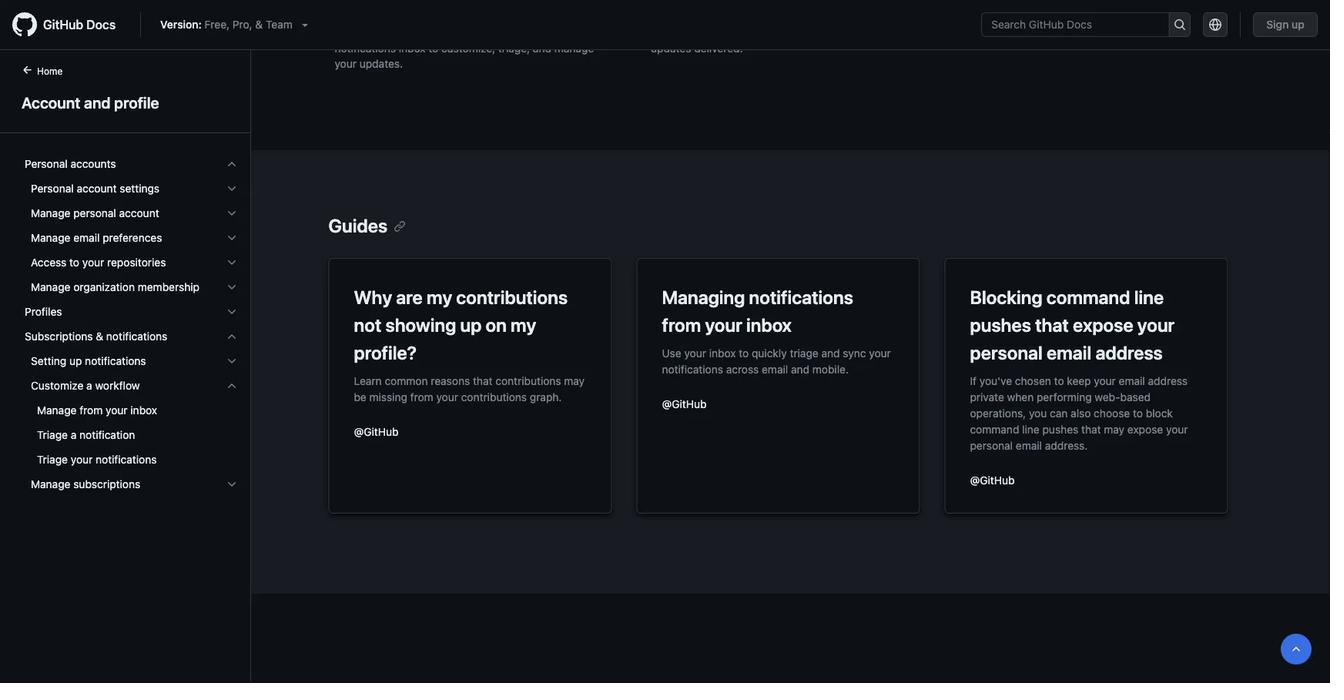 Task type: vqa. For each thing, say whether or not it's contained in the screenshot.
right the using
no



Task type: locate. For each thing, give the bounding box(es) containing it.
Search GitHub Docs search field
[[982, 13, 1169, 36]]

2 vertical spatial contributions
[[461, 391, 527, 403]]

0 horizontal spatial on
[[486, 314, 507, 336]]

up inside dropdown button
[[69, 355, 82, 367]]

1 horizontal spatial my
[[511, 314, 536, 336]]

1 horizontal spatial activity
[[749, 11, 785, 24]]

manage inside manage subscriptions "dropdown button"
[[31, 478, 70, 491]]

notifications down type
[[690, 27, 751, 39]]

you up these
[[864, 11, 882, 24]]

pushes inside blocking command line pushes that expose your personal email address
[[970, 314, 1031, 336]]

sc 9kayk9 0 image inside customize a workflow dropdown button
[[226, 380, 238, 392]]

expose
[[1073, 314, 1134, 336], [1128, 423, 1163, 436]]

@github
[[662, 398, 707, 410], [354, 425, 399, 438], [970, 474, 1015, 486]]

customize a workflow element containing manage from your inbox
[[12, 398, 250, 472]]

can down performing
[[1050, 407, 1068, 419]]

to inside choose the type of activity on github that you want to receive notifications for and how you want these updates delivered.
[[911, 11, 921, 24]]

personal
[[25, 158, 68, 170], [31, 182, 74, 195]]

1 horizontal spatial you
[[864, 11, 882, 24]]

your right 'use'
[[684, 347, 706, 359]]

keep
[[1067, 374, 1091, 387]]

may
[[564, 374, 585, 387], [1104, 423, 1125, 436]]

sc 9kayk9 0 image inside profiles dropdown button
[[226, 306, 238, 318]]

sc 9kayk9 0 image
[[226, 183, 238, 195], [226, 232, 238, 244], [226, 281, 238, 294], [226, 478, 238, 491]]

customize a workflow
[[31, 379, 140, 392]]

sc 9kayk9 0 image inside manage email preferences dropdown button
[[226, 232, 238, 244]]

0 vertical spatial @github
[[662, 398, 707, 410]]

0 vertical spatial command
[[1047, 287, 1131, 308]]

2 personal accounts element from the top
[[12, 176, 250, 300]]

that inside the notifications provide updates about the activity on github.com that you've subscribed to. you can use the notifications inbox to customize, triage, and manage your updates.
[[397, 27, 416, 39]]

my up "graph."
[[511, 314, 536, 336]]

updates
[[441, 11, 481, 24], [651, 42, 691, 55]]

1 vertical spatial line
[[1022, 423, 1040, 436]]

triage down 'customize'
[[37, 429, 68, 441]]

1 vertical spatial my
[[511, 314, 536, 336]]

0 vertical spatial address
[[1096, 342, 1163, 364]]

your inside learn common reasons that contributions may be missing from your contributions graph.
[[436, 391, 458, 403]]

sc 9kayk9 0 image inside setting up notifications dropdown button
[[226, 355, 238, 367]]

search image
[[1174, 18, 1186, 31]]

0 vertical spatial up
[[1292, 18, 1305, 31]]

sc 9kayk9 0 image inside personal accounts dropdown button
[[226, 158, 238, 170]]

up right showing
[[460, 314, 482, 336]]

notifications inside use your inbox to quickly triage and sync your notifications across email and mobile.
[[662, 363, 723, 376]]

account and profile
[[22, 93, 159, 111]]

1 vertical spatial updates
[[651, 42, 691, 55]]

can left use
[[550, 27, 568, 39]]

from down common
[[410, 391, 433, 403]]

0 vertical spatial a
[[86, 379, 92, 392]]

triangle down image
[[299, 18, 311, 31]]

setting up notifications
[[31, 355, 146, 367]]

1 vertical spatial command
[[970, 423, 1020, 436]]

choose
[[1094, 407, 1130, 419]]

1 sc 9kayk9 0 image from the top
[[226, 183, 238, 195]]

the inside choose the type of activity on github that you want to receive notifications for and how you want these updates delivered.
[[692, 11, 708, 24]]

0 horizontal spatial line
[[1022, 423, 1040, 436]]

0 vertical spatial line
[[1135, 287, 1164, 308]]

0 horizontal spatial may
[[564, 374, 585, 387]]

sc 9kayk9 0 image inside manage subscriptions "dropdown button"
[[226, 478, 238, 491]]

notifications provide updates about the activity on github.com that you've subscribed to. you can use the notifications inbox to customize, triage, and manage your updates.
[[335, 11, 608, 70]]

updates down receive
[[651, 42, 691, 55]]

personal account settings button
[[18, 176, 244, 201]]

email down quickly
[[762, 363, 788, 376]]

5 sc 9kayk9 0 image from the top
[[226, 330, 238, 343]]

0 horizontal spatial can
[[550, 27, 568, 39]]

from up triage a notification
[[80, 404, 103, 417]]

manage subscriptions
[[31, 478, 140, 491]]

1 vertical spatial account
[[119, 207, 159, 220]]

1 vertical spatial a
[[71, 429, 77, 441]]

0 horizontal spatial &
[[96, 330, 103, 343]]

line
[[1135, 287, 1164, 308], [1022, 423, 1040, 436]]

2 horizontal spatial up
[[1292, 18, 1305, 31]]

sign
[[1267, 18, 1289, 31]]

your down block
[[1166, 423, 1188, 436]]

the up to.
[[515, 11, 531, 24]]

1 horizontal spatial &
[[255, 18, 263, 31]]

1 horizontal spatial up
[[460, 314, 482, 336]]

2 horizontal spatial from
[[662, 314, 701, 336]]

0 vertical spatial you've
[[419, 27, 452, 39]]

a left notification at the left bottom
[[71, 429, 77, 441]]

0 horizontal spatial pushes
[[970, 314, 1031, 336]]

0 horizontal spatial activity
[[534, 11, 570, 24]]

1 horizontal spatial from
[[410, 391, 433, 403]]

choose the type of activity on github that you want to receive notifications for and how you want these updates delivered.
[[651, 11, 921, 55]]

1 vertical spatial expose
[[1128, 423, 1163, 436]]

@github for managing notifications from your inbox
[[662, 398, 707, 410]]

triage up manage subscriptions
[[37, 453, 68, 466]]

0 horizontal spatial you
[[816, 27, 834, 39]]

personal account settings
[[31, 182, 160, 195]]

are
[[396, 287, 423, 308]]

0 vertical spatial from
[[662, 314, 701, 336]]

& inside dropdown button
[[96, 330, 103, 343]]

2 vertical spatial from
[[80, 404, 103, 417]]

managing
[[662, 287, 745, 308]]

that inside if you've chosen to keep your email address private when performing web-based operations, you can also choose to block command line pushes that may expose your personal email address.
[[1082, 423, 1101, 436]]

organization
[[73, 281, 135, 294]]

triage
[[37, 429, 68, 441], [37, 453, 68, 466]]

1 horizontal spatial a
[[86, 379, 92, 392]]

account up manage personal account
[[77, 182, 117, 195]]

address inside blocking command line pushes that expose your personal email address
[[1096, 342, 1163, 364]]

inbox down the provide
[[399, 42, 426, 55]]

choose the type of activity on github that you want to receive notifications for and how you want these updates delivered. link
[[651, 0, 930, 69]]

1 activity from the left
[[534, 11, 570, 24]]

manage
[[31, 207, 70, 220], [31, 231, 70, 244], [31, 281, 70, 294], [37, 404, 77, 417], [31, 478, 70, 491]]

@github down missing
[[354, 425, 399, 438]]

and down you
[[533, 42, 552, 55]]

1 horizontal spatial github
[[803, 11, 838, 24]]

personal accounts element
[[12, 152, 250, 300], [12, 176, 250, 300]]

to.
[[513, 27, 526, 39]]

4 sc 9kayk9 0 image from the top
[[226, 306, 238, 318]]

0 horizontal spatial account
[[77, 182, 117, 195]]

your up web-
[[1094, 374, 1116, 387]]

manage inside manage email preferences dropdown button
[[31, 231, 70, 244]]

up up customize a workflow
[[69, 355, 82, 367]]

0 horizontal spatial command
[[970, 423, 1020, 436]]

expose down block
[[1128, 423, 1163, 436]]

0 vertical spatial personal
[[25, 158, 68, 170]]

0 vertical spatial contributions
[[456, 287, 568, 308]]

1 horizontal spatial may
[[1104, 423, 1125, 436]]

account inside dropdown button
[[119, 207, 159, 220]]

personal down the operations,
[[970, 439, 1013, 452]]

1 vertical spatial may
[[1104, 423, 1125, 436]]

0 vertical spatial want
[[884, 11, 908, 24]]

on up learn common reasons that contributions may be missing from your contributions graph.
[[486, 314, 507, 336]]

address up block
[[1148, 374, 1188, 387]]

my
[[427, 287, 452, 308], [511, 314, 536, 336]]

want up these
[[884, 11, 908, 24]]

2 horizontal spatial @github
[[970, 474, 1015, 486]]

1 personal accounts element from the top
[[12, 152, 250, 300]]

on up how
[[788, 11, 800, 24]]

personal down personal account settings
[[73, 207, 116, 220]]

2 triage from the top
[[37, 453, 68, 466]]

& right pro,
[[255, 18, 263, 31]]

manage inside manage personal account dropdown button
[[31, 207, 70, 220]]

sc 9kayk9 0 image
[[226, 158, 238, 170], [226, 207, 238, 220], [226, 257, 238, 269], [226, 306, 238, 318], [226, 330, 238, 343], [226, 355, 238, 367], [226, 380, 238, 392]]

2 sc 9kayk9 0 image from the top
[[226, 232, 238, 244]]

be
[[354, 391, 367, 403]]

personal accounts element containing personal accounts
[[12, 152, 250, 300]]

1 horizontal spatial command
[[1047, 287, 1131, 308]]

inbox down customize a workflow dropdown button
[[130, 404, 157, 417]]

0 vertical spatial updates
[[441, 11, 481, 24]]

contributions inside why are my contributions not showing up on my profile?
[[456, 287, 568, 308]]

notifications down profiles dropdown button
[[106, 330, 167, 343]]

customize a workflow button
[[18, 374, 244, 398]]

personal left accounts
[[25, 158, 68, 170]]

the
[[515, 11, 531, 24], [692, 11, 708, 24], [592, 27, 608, 39]]

up right the sign
[[1292, 18, 1305, 31]]

1 vertical spatial @github
[[354, 425, 399, 438]]

and right for
[[771, 27, 789, 39]]

1 vertical spatial contributions
[[496, 374, 561, 387]]

1 triage from the top
[[37, 429, 68, 441]]

sc 9kayk9 0 image inside manage organization membership dropdown button
[[226, 281, 238, 294]]

your right sync on the bottom right
[[869, 347, 891, 359]]

manage inside manage from your inbox link
[[37, 404, 77, 417]]

up inside why are my contributions not showing up on my profile?
[[460, 314, 482, 336]]

7 sc 9kayk9 0 image from the top
[[226, 380, 238, 392]]

learn common reasons that contributions may be missing from your contributions graph.
[[354, 374, 585, 403]]

2 subscriptions & notifications element from the top
[[12, 349, 250, 497]]

&
[[255, 18, 263, 31], [96, 330, 103, 343]]

your down manage email preferences
[[82, 256, 104, 269]]

on up use
[[573, 11, 586, 24]]

1 horizontal spatial can
[[1050, 407, 1068, 419]]

1 horizontal spatial account
[[119, 207, 159, 220]]

block
[[1146, 407, 1173, 419]]

0 vertical spatial triage
[[37, 429, 68, 441]]

up for sign up
[[1292, 18, 1305, 31]]

email inside manage email preferences dropdown button
[[73, 231, 100, 244]]

None search field
[[982, 12, 1191, 37]]

sync
[[843, 347, 866, 359]]

subscriptions & notifications element containing setting up notifications
[[12, 349, 250, 497]]

updates inside the notifications provide updates about the activity on github.com that you've subscribed to. you can use the notifications inbox to customize, triage, and manage your updates.
[[441, 11, 481, 24]]

1 vertical spatial pushes
[[1043, 423, 1079, 436]]

can inside the notifications provide updates about the activity on github.com that you've subscribed to. you can use the notifications inbox to customize, triage, and manage your updates.
[[550, 27, 568, 39]]

0 horizontal spatial @github
[[354, 425, 399, 438]]

your left the updates.
[[335, 57, 357, 70]]

2 sc 9kayk9 0 image from the top
[[226, 207, 238, 220]]

account and profile element
[[0, 62, 251, 682]]

0 vertical spatial you
[[864, 11, 882, 24]]

on
[[573, 11, 586, 24], [788, 11, 800, 24], [486, 314, 507, 336]]

0 horizontal spatial from
[[80, 404, 103, 417]]

4 sc 9kayk9 0 image from the top
[[226, 478, 238, 491]]

notification
[[79, 429, 135, 441]]

manage inside manage organization membership dropdown button
[[31, 281, 70, 294]]

account down settings
[[119, 207, 159, 220]]

you
[[864, 11, 882, 24], [816, 27, 834, 39], [1029, 407, 1047, 419]]

home
[[37, 65, 63, 76]]

pushes
[[970, 314, 1031, 336], [1043, 423, 1079, 436]]

pushes down blocking
[[970, 314, 1031, 336]]

0 horizontal spatial updates
[[441, 11, 481, 24]]

address
[[1096, 342, 1163, 364], [1148, 374, 1188, 387]]

profile
[[114, 93, 159, 111]]

inbox up across
[[709, 347, 736, 359]]

notifications inside choose the type of activity on github that you want to receive notifications for and how you want these updates delivered.
[[690, 27, 751, 39]]

that
[[841, 11, 861, 24], [397, 27, 416, 39], [1035, 314, 1069, 336], [473, 374, 493, 387], [1082, 423, 1101, 436]]

1 vertical spatial &
[[96, 330, 103, 343]]

0 vertical spatial can
[[550, 27, 568, 39]]

1 sc 9kayk9 0 image from the top
[[226, 158, 238, 170]]

activity up for
[[749, 11, 785, 24]]

email up keep
[[1047, 342, 1092, 364]]

6 sc 9kayk9 0 image from the top
[[226, 355, 238, 367]]

of
[[736, 11, 746, 24]]

personal
[[73, 207, 116, 220], [970, 342, 1043, 364], [970, 439, 1013, 452]]

notifications
[[335, 11, 398, 24]]

github docs link
[[12, 12, 128, 37]]

2 horizontal spatial on
[[788, 11, 800, 24]]

1 vertical spatial triage
[[37, 453, 68, 466]]

activity up you
[[534, 11, 570, 24]]

2 vertical spatial you
[[1029, 407, 1047, 419]]

sc 9kayk9 0 image for subscriptions & notifications
[[226, 330, 238, 343]]

pro,
[[233, 18, 252, 31]]

and left profile
[[84, 93, 111, 111]]

0 horizontal spatial github
[[43, 17, 83, 32]]

@github down 'use'
[[662, 398, 707, 410]]

1 customize a workflow element from the top
[[12, 374, 250, 472]]

select language: current language is english image
[[1210, 18, 1222, 31]]

a down setting up notifications
[[86, 379, 92, 392]]

you down "when"
[[1029, 407, 1047, 419]]

sc 9kayk9 0 image for personal accounts
[[226, 158, 238, 170]]

2 horizontal spatial you
[[1029, 407, 1047, 419]]

triage your notifications
[[37, 453, 157, 466]]

0 vertical spatial expose
[[1073, 314, 1134, 336]]

sc 9kayk9 0 image for membership
[[226, 281, 238, 294]]

sc 9kayk9 0 image inside personal account settings dropdown button
[[226, 183, 238, 195]]

to inside use your inbox to quickly triage and sync your notifications across email and mobile.
[[739, 347, 749, 359]]

line inside blocking command line pushes that expose your personal email address
[[1135, 287, 1164, 308]]

you right how
[[816, 27, 834, 39]]

0 vertical spatial personal
[[73, 207, 116, 220]]

the left type
[[692, 11, 708, 24]]

setting up notifications button
[[18, 349, 244, 374]]

september 23
[[967, 3, 1045, 16]]

pushes up address.
[[1043, 423, 1079, 436]]

your down the reasons
[[436, 391, 458, 403]]

notifications up triage at bottom
[[749, 287, 853, 308]]

3 sc 9kayk9 0 image from the top
[[226, 257, 238, 269]]

customize a workflow element
[[12, 374, 250, 472], [12, 398, 250, 472]]

1 vertical spatial you've
[[980, 374, 1012, 387]]

0 horizontal spatial a
[[71, 429, 77, 441]]

your
[[335, 57, 357, 70], [82, 256, 104, 269], [705, 314, 742, 336], [1138, 314, 1175, 336], [684, 347, 706, 359], [869, 347, 891, 359], [1094, 374, 1116, 387], [436, 391, 458, 403], [106, 404, 128, 417], [1166, 423, 1188, 436], [71, 453, 93, 466]]

manage from your inbox link
[[18, 398, 244, 423]]

personal down personal accounts
[[31, 182, 74, 195]]

email up based
[[1119, 374, 1145, 387]]

& up setting up notifications
[[96, 330, 103, 343]]

1 horizontal spatial @github
[[662, 398, 707, 410]]

1 vertical spatial address
[[1148, 374, 1188, 387]]

sc 9kayk9 0 image inside 'access to your repositories' dropdown button
[[226, 257, 238, 269]]

0 horizontal spatial you've
[[419, 27, 452, 39]]

0 horizontal spatial want
[[837, 27, 860, 39]]

subscriptions & notifications element
[[12, 324, 250, 497], [12, 349, 250, 497]]

september
[[967, 3, 1026, 16]]

personal up chosen
[[970, 342, 1043, 364]]

your down managing
[[705, 314, 742, 336]]

sign up
[[1267, 18, 1305, 31]]

repositories
[[107, 256, 166, 269]]

your up based
[[1138, 314, 1175, 336]]

github
[[803, 11, 838, 24], [43, 17, 83, 32]]

sc 9kayk9 0 image for settings
[[226, 183, 238, 195]]

0 horizontal spatial the
[[515, 11, 531, 24]]

sc 9kayk9 0 image inside subscriptions & notifications dropdown button
[[226, 330, 238, 343]]

web-
[[1095, 391, 1121, 403]]

1 horizontal spatial want
[[884, 11, 908, 24]]

expose up keep
[[1073, 314, 1134, 336]]

0 horizontal spatial up
[[69, 355, 82, 367]]

scroll to top image
[[1290, 643, 1303, 656]]

on inside the notifications provide updates about the activity on github.com that you've subscribed to. you can use the notifications inbox to customize, triage, and manage your updates.
[[573, 11, 586, 24]]

1 subscriptions & notifications element from the top
[[12, 324, 250, 497]]

0 vertical spatial pushes
[[970, 314, 1031, 336]]

missing
[[369, 391, 407, 403]]

github up how
[[803, 11, 838, 24]]

0 vertical spatial account
[[77, 182, 117, 195]]

expose inside if you've chosen to keep your email address private when performing web-based operations, you can also choose to block command line pushes that may expose your personal email address.
[[1128, 423, 1163, 436]]

2 activity from the left
[[749, 11, 785, 24]]

1 vertical spatial up
[[460, 314, 482, 336]]

0 vertical spatial may
[[564, 374, 585, 387]]

notifications provide updates about the activity on github.com that you've subscribed to. you can use the notifications inbox to customize, triage, and manage your updates. link
[[335, 0, 614, 84]]

sc 9kayk9 0 image for access to your repositories
[[226, 257, 238, 269]]

notifications down github.com at the left of the page
[[335, 42, 396, 55]]

my right are
[[427, 287, 452, 308]]

email down manage personal account
[[73, 231, 100, 244]]

customize a workflow element containing customize a workflow
[[12, 374, 250, 472]]

can
[[550, 27, 568, 39], [1050, 407, 1068, 419]]

notifications down triage a notification link
[[96, 453, 157, 466]]

notifications down 'use'
[[662, 363, 723, 376]]

blocking
[[970, 287, 1043, 308]]

and inside choose the type of activity on github that you want to receive notifications for and how you want these updates delivered.
[[771, 27, 789, 39]]

3 sc 9kayk9 0 image from the top
[[226, 281, 238, 294]]

1 horizontal spatial line
[[1135, 287, 1164, 308]]

1 horizontal spatial you've
[[980, 374, 1012, 387]]

2 vertical spatial personal
[[970, 439, 1013, 452]]

the right use
[[592, 27, 608, 39]]

1 vertical spatial personal
[[31, 182, 74, 195]]

for
[[754, 27, 768, 39]]

0 vertical spatial my
[[427, 287, 452, 308]]

2 customize a workflow element from the top
[[12, 398, 250, 472]]

1 horizontal spatial on
[[573, 11, 586, 24]]

sc 9kayk9 0 image inside manage personal account dropdown button
[[226, 207, 238, 220]]

1 horizontal spatial updates
[[651, 42, 691, 55]]

triage for triage a notification
[[37, 429, 68, 441]]

can inside if you've chosen to keep your email address private when performing web-based operations, you can also choose to block command line pushes that may expose your personal email address.
[[1050, 407, 1068, 419]]

@github down the operations,
[[970, 474, 1015, 486]]

updates inside choose the type of activity on github that you want to receive notifications for and how you want these updates delivered.
[[651, 42, 691, 55]]

your inside dropdown button
[[82, 256, 104, 269]]

2 vertical spatial up
[[69, 355, 82, 367]]

and
[[771, 27, 789, 39], [533, 42, 552, 55], [84, 93, 111, 111], [822, 347, 840, 359], [791, 363, 810, 376]]

your up manage subscriptions
[[71, 453, 93, 466]]

and up mobile.
[[822, 347, 840, 359]]

manage organization membership
[[31, 281, 200, 294]]

1 horizontal spatial pushes
[[1043, 423, 1079, 436]]

2 horizontal spatial the
[[692, 11, 708, 24]]

you've down the provide
[[419, 27, 452, 39]]

notifications up workflow
[[85, 355, 146, 367]]

a inside dropdown button
[[86, 379, 92, 392]]

tooltip
[[1281, 634, 1312, 665]]

you've up private
[[980, 374, 1012, 387]]

inbox up quickly
[[746, 314, 792, 336]]

github left docs
[[43, 17, 83, 32]]

from up 'use'
[[662, 314, 701, 336]]

and inside 'element'
[[84, 93, 111, 111]]

email left address.
[[1016, 439, 1042, 452]]

want left these
[[837, 27, 860, 39]]

updates up "subscribed"
[[441, 11, 481, 24]]

1 horizontal spatial the
[[592, 27, 608, 39]]

1 vertical spatial from
[[410, 391, 433, 403]]

manage subscriptions button
[[18, 472, 244, 497]]

to
[[911, 11, 921, 24], [429, 42, 439, 55], [69, 256, 79, 269], [739, 347, 749, 359], [1054, 374, 1064, 387], [1133, 407, 1143, 419]]

1 vertical spatial personal
[[970, 342, 1043, 364]]

line inside if you've chosen to keep your email address private when performing web-based operations, you can also choose to block command line pushes that may expose your personal email address.
[[1022, 423, 1040, 436]]

you've
[[419, 27, 452, 39], [980, 374, 1012, 387]]

address up based
[[1096, 342, 1163, 364]]

1 vertical spatial want
[[837, 27, 860, 39]]

0 vertical spatial &
[[255, 18, 263, 31]]

expose inside blocking command line pushes that expose your personal email address
[[1073, 314, 1134, 336]]

preferences
[[103, 231, 162, 244]]

from
[[662, 314, 701, 336], [410, 391, 433, 403], [80, 404, 103, 417]]

triage your notifications link
[[18, 448, 244, 472]]

1 vertical spatial can
[[1050, 407, 1068, 419]]

want
[[884, 11, 908, 24], [837, 27, 860, 39]]

2 vertical spatial @github
[[970, 474, 1015, 486]]

subscribed
[[455, 27, 510, 39]]



Task type: describe. For each thing, give the bounding box(es) containing it.
personal for personal accounts
[[25, 158, 68, 170]]

triage
[[790, 347, 819, 359]]

1 vertical spatial you
[[816, 27, 834, 39]]

on inside why are my contributions not showing up on my profile?
[[486, 314, 507, 336]]

manage for manage personal account
[[31, 207, 70, 220]]

subscriptions & notifications button
[[18, 324, 244, 349]]

github inside choose the type of activity on github that you want to receive notifications for and how you want these updates delivered.
[[803, 11, 838, 24]]

personal for personal account settings
[[31, 182, 74, 195]]

a for customize
[[86, 379, 92, 392]]

based
[[1121, 391, 1151, 403]]

use your inbox to quickly triage and sync your notifications across email and mobile.
[[662, 347, 891, 376]]

account and profile link
[[18, 91, 232, 114]]

setting
[[31, 355, 66, 367]]

subscriptions & notifications element containing subscriptions & notifications
[[12, 324, 250, 497]]

on inside choose the type of activity on github that you want to receive notifications for and how you want these updates delivered.
[[788, 11, 800, 24]]

if
[[970, 374, 977, 387]]

triage a notification link
[[18, 423, 244, 448]]

and down triage at bottom
[[791, 363, 810, 376]]

command inside blocking command line pushes that expose your personal email address
[[1047, 287, 1131, 308]]

inbox inside the notifications provide updates about the activity on github.com that you've subscribed to. you can use the notifications inbox to customize, triage, and manage your updates.
[[399, 42, 426, 55]]

email inside blocking command line pushes that expose your personal email address
[[1047, 342, 1092, 364]]

personal inside if you've chosen to keep your email address private when performing web-based operations, you can also choose to block command line pushes that may expose your personal email address.
[[970, 439, 1013, 452]]

and inside the notifications provide updates about the activity on github.com that you've subscribed to. you can use the notifications inbox to customize, triage, and manage your updates.
[[533, 42, 552, 55]]

customize a workflow element for notifications
[[12, 374, 250, 472]]

free,
[[205, 18, 230, 31]]

how
[[792, 27, 813, 39]]

membership
[[138, 281, 200, 294]]

workflow
[[95, 379, 140, 392]]

mobile.
[[813, 363, 849, 376]]

sc 9kayk9 0 image for customize a workflow
[[226, 380, 238, 392]]

updates.
[[360, 57, 403, 70]]

sc 9kayk9 0 image for preferences
[[226, 232, 238, 244]]

profile?
[[354, 342, 417, 364]]

address.
[[1045, 439, 1088, 452]]

your inside the managing notifications from your inbox
[[705, 314, 742, 336]]

that inside blocking command line pushes that expose your personal email address
[[1035, 314, 1069, 336]]

github.com
[[335, 27, 394, 39]]

guides link
[[329, 215, 406, 237]]

manage email preferences button
[[18, 226, 244, 250]]

0 horizontal spatial my
[[427, 287, 452, 308]]

you've inside if you've chosen to keep your email address private when performing web-based operations, you can also choose to block command line pushes that may expose your personal email address.
[[980, 374, 1012, 387]]

inbox inside the managing notifications from your inbox
[[746, 314, 792, 336]]

september 23 element
[[967, 3, 1045, 16]]

account inside dropdown button
[[77, 182, 117, 195]]

also
[[1071, 407, 1091, 419]]

common
[[385, 374, 428, 387]]

personal inside blocking command line pushes that expose your personal email address
[[970, 342, 1043, 364]]

to inside dropdown button
[[69, 256, 79, 269]]

customize
[[31, 379, 83, 392]]

github inside "link"
[[43, 17, 83, 32]]

personal accounts
[[25, 158, 116, 170]]

inbox inside customize a workflow element
[[130, 404, 157, 417]]

receive
[[651, 27, 687, 39]]

github docs
[[43, 17, 116, 32]]

may inside learn common reasons that contributions may be missing from your contributions graph.
[[564, 374, 585, 387]]

up for setting up notifications
[[69, 355, 82, 367]]

a for triage
[[71, 429, 77, 441]]

docs
[[86, 17, 116, 32]]

customize a workflow element for workflow
[[12, 398, 250, 472]]

from inside the managing notifications from your inbox
[[662, 314, 701, 336]]

you inside if you've chosen to keep your email address private when performing web-based operations, you can also choose to block command line pushes that may expose your personal email address.
[[1029, 407, 1047, 419]]

manage organization membership button
[[18, 275, 244, 300]]

sc 9kayk9 0 image for setting up notifications
[[226, 355, 238, 367]]

from inside learn common reasons that contributions may be missing from your contributions graph.
[[410, 391, 433, 403]]

access
[[31, 256, 66, 269]]

activity inside choose the type of activity on github that you want to receive notifications for and how you want these updates delivered.
[[749, 11, 785, 24]]

use
[[662, 347, 682, 359]]

learn
[[354, 374, 382, 387]]

may inside if you've chosen to keep your email address private when performing web-based operations, you can also choose to block command line pushes that may expose your personal email address.
[[1104, 423, 1125, 436]]

triage for triage your notifications
[[37, 453, 68, 466]]

quickly
[[752, 347, 787, 359]]

you
[[529, 27, 547, 39]]

that inside choose the type of activity on github that you want to receive notifications for and how you want these updates delivered.
[[841, 11, 861, 24]]

@github for why are my contributions not showing up on my profile?
[[354, 425, 399, 438]]

manage from your inbox
[[37, 404, 157, 417]]

profiles button
[[18, 300, 244, 324]]

guides
[[329, 215, 388, 237]]

version: free, pro, & team
[[160, 18, 293, 31]]

when
[[1007, 391, 1034, 403]]

that inside learn common reasons that contributions may be missing from your contributions graph.
[[473, 374, 493, 387]]

23
[[1032, 3, 1045, 16]]

notifications inside the managing notifications from your inbox
[[749, 287, 853, 308]]

triage a notification
[[37, 429, 135, 441]]

your inside the notifications provide updates about the activity on github.com that you've subscribed to. you can use the notifications inbox to customize, triage, and manage your updates.
[[335, 57, 357, 70]]

subscriptions & notifications
[[25, 330, 167, 343]]

inbox inside use your inbox to quickly triage and sync your notifications across email and mobile.
[[709, 347, 736, 359]]

your inside blocking command line pushes that expose your personal email address
[[1138, 314, 1175, 336]]

graph.
[[530, 391, 562, 403]]

@github for blocking command line pushes that expose your personal email address
[[970, 474, 1015, 486]]

sc 9kayk9 0 image for manage personal account
[[226, 207, 238, 220]]

managing notifications from your inbox
[[662, 287, 853, 336]]

email inside use your inbox to quickly triage and sync your notifications across email and mobile.
[[762, 363, 788, 376]]

account
[[22, 93, 80, 111]]

subscriptions
[[25, 330, 93, 343]]

blocking command line pushes that expose your personal email address
[[970, 287, 1175, 364]]

access to your repositories button
[[18, 250, 244, 275]]

manage email preferences
[[31, 231, 162, 244]]

version:
[[160, 18, 202, 31]]

you've inside the notifications provide updates about the activity on github.com that you've subscribed to. you can use the notifications inbox to customize, triage, and manage your updates.
[[419, 27, 452, 39]]

accounts
[[70, 158, 116, 170]]

activity inside the notifications provide updates about the activity on github.com that you've subscribed to. you can use the notifications inbox to customize, triage, and manage your updates.
[[534, 11, 570, 24]]

if you've chosen to keep your email address private when performing web-based operations, you can also choose to block command line pushes that may expose your personal email address.
[[970, 374, 1188, 452]]

reasons
[[431, 374, 470, 387]]

these
[[863, 27, 891, 39]]

manage for manage organization membership
[[31, 281, 70, 294]]

sc 9kayk9 0 image for profiles
[[226, 306, 238, 318]]

triage,
[[498, 42, 530, 55]]

manage for manage from your inbox
[[37, 404, 77, 417]]

operations,
[[970, 407, 1026, 419]]

personal accounts element containing personal account settings
[[12, 176, 250, 300]]

manage for manage subscriptions
[[31, 478, 70, 491]]

customize,
[[441, 42, 495, 55]]

sign up link
[[1254, 12, 1318, 37]]

personal inside dropdown button
[[73, 207, 116, 220]]

home link
[[15, 64, 87, 79]]

personal accounts button
[[18, 152, 244, 176]]

delivered.
[[694, 42, 743, 55]]

address inside if you've chosen to keep your email address private when performing web-based operations, you can also choose to block command line pushes that may expose your personal email address.
[[1148, 374, 1188, 387]]

showing
[[386, 314, 456, 336]]

pushes inside if you've chosen to keep your email address private when performing web-based operations, you can also choose to block command line pushes that may expose your personal email address.
[[1043, 423, 1079, 436]]

manage personal account
[[31, 207, 159, 220]]

why
[[354, 287, 392, 308]]

command inside if you've chosen to keep your email address private when performing web-based operations, you can also choose to block command line pushes that may expose your personal email address.
[[970, 423, 1020, 436]]

your down workflow
[[106, 404, 128, 417]]

manage for manage email preferences
[[31, 231, 70, 244]]

notifications inside the notifications provide updates about the activity on github.com that you've subscribed to. you can use the notifications inbox to customize, triage, and manage your updates.
[[335, 42, 396, 55]]

type
[[711, 11, 733, 24]]

performing
[[1037, 391, 1092, 403]]

settings
[[120, 182, 160, 195]]

to inside the notifications provide updates about the activity on github.com that you've subscribed to. you can use the notifications inbox to customize, triage, and manage your updates.
[[429, 42, 439, 55]]

from inside subscriptions & notifications element
[[80, 404, 103, 417]]



